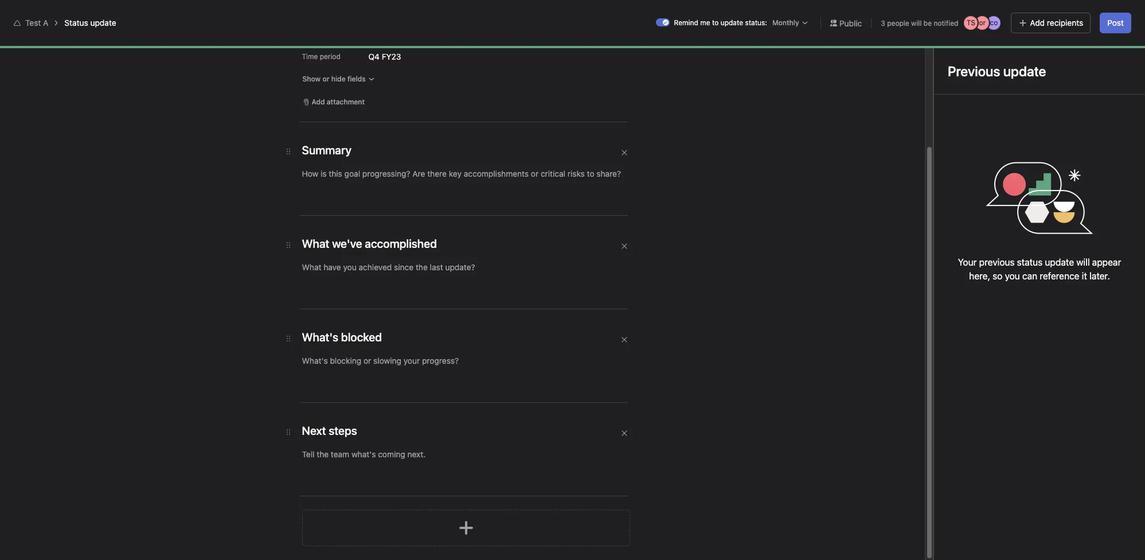 Task type: describe. For each thing, give the bounding box(es) containing it.
update left status:
[[721, 18, 744, 27]]

status:
[[746, 18, 768, 27]]

q4
[[369, 51, 380, 61]]

my workspace goals
[[188, 36, 264, 45]]

add for add attachment
[[312, 98, 325, 106]]

connect relevant projects or portfolios button
[[376, 539, 527, 555]]

share
[[1108, 44, 1127, 53]]

update left this
[[570, 273, 596, 282]]

status update
[[64, 18, 116, 28]]

fields
[[348, 75, 366, 83]]

off track button
[[494, 166, 551, 186]]

description document
[[375, 378, 721, 410]]

trial
[[953, 5, 966, 14]]

remove section image for section title text field
[[621, 149, 628, 156]]

period
[[320, 52, 341, 61]]

days
[[938, 13, 953, 22]]

portfolios
[[489, 543, 521, 551]]

update inside your previous status update will appear here, so you can reference it later.
[[1046, 257, 1075, 267]]

show
[[303, 75, 321, 83]]

free trial 25 days left
[[928, 5, 966, 22]]

automatically
[[519, 273, 568, 282]]

test a link
[[25, 18, 48, 28]]

left
[[955, 13, 966, 22]]

or inside button
[[481, 543, 488, 551]]

notified
[[934, 19, 959, 27]]

Goal name text field
[[372, 88, 903, 129]]

add report section image
[[457, 519, 475, 537]]

my workspace goals link
[[188, 34, 264, 47]]

add attachment button
[[298, 94, 370, 110]]

what's in my trial? button
[[973, 6, 1043, 22]]

remove section image for what we've accomplished text box
[[621, 243, 628, 250]]

1 horizontal spatial ts
[[1054, 44, 1063, 53]]

to for automatically
[[509, 273, 517, 282]]

info
[[1091, 9, 1103, 18]]

attachment
[[327, 98, 365, 106]]

3
[[882, 19, 886, 27]]

can
[[1023, 271, 1038, 281]]

share button
[[1094, 41, 1132, 57]]

add billing info
[[1055, 9, 1103, 18]]

on
[[398, 171, 409, 181]]

25
[[928, 13, 936, 22]]

me
[[701, 18, 711, 27]]

public
[[840, 18, 863, 28]]

hide sidebar image
[[15, 9, 24, 18]]

Section title text field
[[302, 423, 357, 439]]

on track
[[398, 171, 430, 181]]

you
[[1006, 271, 1021, 281]]

connect relevant projects or portfolios
[[393, 543, 521, 551]]

track for on track
[[411, 171, 430, 181]]

remind me to update status:
[[675, 18, 768, 27]]

connect a project
[[479, 298, 545, 308]]

will inside your previous status update will appear here, so you can reference it later.
[[1077, 257, 1091, 267]]

it
[[1083, 271, 1088, 281]]

workspace
[[202, 36, 242, 45]]

risk
[[469, 171, 482, 181]]

at
[[459, 171, 467, 181]]

off
[[511, 171, 522, 181]]

previous update
[[949, 63, 1047, 79]]

billing
[[1070, 9, 1089, 18]]

my
[[1010, 9, 1020, 18]]

0 vertical spatial projects
[[477, 273, 507, 282]]

show or hide fields button
[[298, 71, 380, 87]]

remind
[[675, 18, 699, 27]]

status
[[64, 18, 88, 28]]

a
[[43, 18, 48, 28]]

previous
[[980, 257, 1015, 267]]

on track button
[[382, 166, 437, 186]]

projects inside button
[[452, 543, 479, 551]]

test a
[[188, 48, 220, 61]]

use projects to automatically update this goal's progress.
[[460, 273, 673, 282]]

time period
[[302, 52, 341, 61]]

your
[[959, 257, 977, 267]]

your previous status update will appear here, so you can reference it later.
[[959, 257, 1122, 281]]

description
[[382, 358, 431, 368]]

what's
[[978, 9, 1000, 18]]

or right bk at right
[[1067, 44, 1073, 53]]

what's in my trial?
[[978, 9, 1037, 18]]

update right status
[[90, 18, 116, 28]]

progress.
[[638, 273, 673, 282]]

3 people will be notified
[[882, 19, 959, 27]]

show or hide fields
[[303, 75, 366, 83]]

or inside dropdown button
[[323, 75, 330, 83]]

a
[[513, 298, 517, 308]]



Task type: vqa. For each thing, say whether or not it's contained in the screenshot.
days
yes



Task type: locate. For each thing, give the bounding box(es) containing it.
1 vertical spatial connect
[[393, 543, 421, 551]]

0 vertical spatial connect
[[479, 298, 511, 308]]

hide
[[332, 75, 346, 83]]

track inside button
[[411, 171, 430, 181]]

0 horizontal spatial co
[[991, 18, 999, 27]]

2 track from the left
[[525, 171, 543, 181]]

connect left a
[[479, 298, 511, 308]]

track right the off
[[525, 171, 543, 181]]

to right "me"
[[713, 18, 719, 27]]

0 vertical spatial will
[[912, 19, 922, 27]]

add for add recipients
[[1031, 18, 1046, 28]]

so
[[993, 271, 1003, 281]]

0 horizontal spatial will
[[912, 19, 922, 27]]

connect for connect relevant projects or portfolios
[[393, 543, 421, 551]]

1 horizontal spatial to
[[713, 18, 719, 27]]

track
[[411, 171, 430, 181], [525, 171, 543, 181]]

this
[[598, 273, 612, 282]]

add recipients
[[1031, 18, 1084, 28]]

add for add billing info
[[1055, 9, 1068, 18]]

4 remove section image from the top
[[621, 430, 628, 437]]

projects
[[477, 273, 507, 282], [452, 543, 479, 551]]

at risk
[[459, 171, 482, 181]]

0 horizontal spatial add
[[312, 98, 325, 106]]

1 vertical spatial co
[[1077, 44, 1085, 53]]

test a
[[25, 18, 48, 28]]

post
[[1108, 18, 1125, 28]]

home link
[[7, 35, 131, 53]]

will left the be
[[912, 19, 922, 27]]

0 vertical spatial ts
[[967, 18, 976, 27]]

or left portfolios
[[481, 543, 488, 551]]

in
[[1002, 9, 1008, 18]]

add
[[1055, 9, 1068, 18], [1031, 18, 1046, 28], [312, 98, 325, 106]]

monthly
[[773, 18, 800, 27]]

0 vertical spatial to
[[713, 18, 719, 27]]

connect left relevant
[[393, 543, 421, 551]]

or
[[980, 18, 987, 27], [1067, 44, 1073, 53], [323, 75, 330, 83], [481, 543, 488, 551]]

remove section image for what's blocked text box
[[621, 336, 628, 343]]

to
[[713, 18, 719, 27], [509, 273, 517, 282]]

0 horizontal spatial connect
[[393, 543, 421, 551]]

monthly button
[[770, 17, 812, 29]]

1 track from the left
[[411, 171, 430, 181]]

co down recipients
[[1077, 44, 1085, 53]]

0 horizontal spatial ts
[[967, 18, 976, 27]]

1 horizontal spatial will
[[1077, 257, 1091, 267]]

1 vertical spatial will
[[1077, 257, 1091, 267]]

Section title text field
[[302, 142, 352, 158]]

update up reference
[[1046, 257, 1075, 267]]

projects right use
[[477, 273, 507, 282]]

ts right left in the top right of the page
[[967, 18, 976, 27]]

Section title text field
[[302, 236, 437, 252]]

connect a project button
[[460, 293, 553, 314]]

0 horizontal spatial track
[[411, 171, 430, 181]]

connect
[[479, 298, 511, 308], [393, 543, 421, 551]]

1 vertical spatial to
[[509, 273, 517, 282]]

be
[[924, 19, 932, 27]]

ts right bk at right
[[1054, 44, 1063, 53]]

list box
[[438, 5, 713, 23]]

co
[[991, 18, 999, 27], [1077, 44, 1085, 53]]

remove section image for section title text box
[[621, 430, 628, 437]]

track for off track
[[525, 171, 543, 181]]

1 horizontal spatial co
[[1077, 44, 1085, 53]]

track right on
[[411, 171, 430, 181]]

track inside button
[[525, 171, 543, 181]]

1 vertical spatial ts
[[1054, 44, 1063, 53]]

or left hide
[[323, 75, 330, 83]]

status
[[1018, 257, 1043, 267]]

goals
[[244, 36, 264, 45]]

1 horizontal spatial add
[[1031, 18, 1046, 28]]

fy23
[[382, 51, 401, 61]]

at risk button
[[442, 166, 489, 186]]

3 remove section image from the top
[[621, 336, 628, 343]]

use
[[460, 273, 475, 282]]

switch
[[656, 18, 670, 26]]

to for update
[[713, 18, 719, 27]]

1 horizontal spatial track
[[525, 171, 543, 181]]

1 remove section image from the top
[[621, 149, 628, 156]]

add recipients button
[[1012, 13, 1092, 33]]

here,
[[970, 271, 991, 281]]

later.
[[1090, 271, 1111, 281]]

to up the connect a project
[[509, 273, 517, 282]]

trial?
[[1022, 9, 1037, 18]]

project
[[519, 298, 545, 308]]

add attachment
[[312, 98, 365, 106]]

will up the "it" in the right of the page
[[1077, 257, 1091, 267]]

relevant
[[423, 543, 450, 551]]

remove section image
[[621, 149, 628, 156], [621, 243, 628, 250], [621, 336, 628, 343], [621, 430, 628, 437]]

time
[[302, 52, 318, 61]]

home
[[30, 39, 52, 49]]

1 vertical spatial projects
[[452, 543, 479, 551]]

0 horizontal spatial to
[[509, 273, 517, 282]]

0 vertical spatial co
[[991, 18, 999, 27]]

add inside dropdown button
[[312, 98, 325, 106]]

appear
[[1093, 257, 1122, 267]]

free
[[937, 5, 951, 14]]

q4 fy23
[[369, 51, 401, 61]]

or down what's
[[980, 18, 987, 27]]

people
[[888, 19, 910, 27]]

recipients
[[1048, 18, 1084, 28]]

off track
[[511, 171, 543, 181]]

2 remove section image from the top
[[621, 243, 628, 250]]

my
[[188, 36, 199, 45]]

post button
[[1101, 13, 1132, 33]]

projects down add report section image at the left bottom of the page
[[452, 543, 479, 551]]

1 horizontal spatial connect
[[479, 298, 511, 308]]

will
[[912, 19, 922, 27], [1077, 257, 1091, 267]]

Section title text field
[[302, 329, 382, 345]]

bk
[[1042, 44, 1051, 53]]

co down what's
[[991, 18, 999, 27]]

2 horizontal spatial add
[[1055, 9, 1068, 18]]

goal's
[[614, 273, 636, 282]]

add billing info button
[[1050, 6, 1108, 22]]

reference
[[1041, 271, 1080, 281]]

connect for connect a project
[[479, 298, 511, 308]]

update
[[90, 18, 116, 28], [721, 18, 744, 27], [1046, 257, 1075, 267], [570, 273, 596, 282]]



